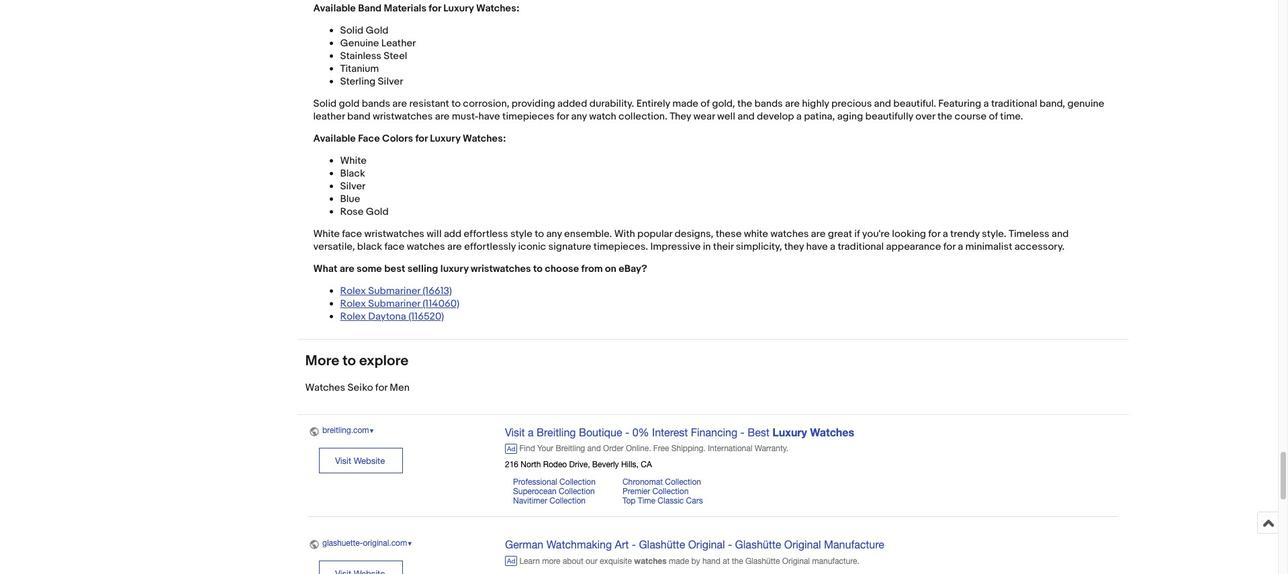 Task type: describe. For each thing, give the bounding box(es) containing it.
luxury for materials
[[443, 2, 474, 15]]

wear
[[693, 110, 715, 123]]

are left must- on the top
[[435, 110, 450, 123]]

accessory.
[[1015, 241, 1065, 253]]

any inside solid gold bands are resistant to corrosion, providing added durability. entirely made of gold, the bands are highly precious and beautiful. featuring a traditional band, genuine leather band wristwatches are must-have timepieces for any watch collection. they wear well and develop a patina, aging beautifully over the course of time.
[[571, 110, 587, 123]]

black
[[340, 167, 365, 180]]

corrosion,
[[463, 98, 509, 110]]

solid for solid gold genuine leather stainless steel titanium sterling silver
[[340, 24, 364, 37]]

2 vertical spatial wristwatches
[[471, 263, 531, 276]]

men
[[390, 382, 410, 394]]

1 horizontal spatial the
[[938, 110, 953, 123]]

must-
[[452, 110, 479, 123]]

1 submariner from the top
[[368, 285, 420, 298]]

to down iconic
[[533, 263, 543, 276]]

popular
[[637, 228, 672, 241]]

wristwatches inside solid gold bands are resistant to corrosion, providing added durability. entirely made of gold, the bands are highly precious and beautiful. featuring a traditional band, genuine leather band wristwatches are must-have timepieces for any watch collection. they wear well and develop a patina, aging beautifully over the course of time.
[[373, 110, 433, 123]]

effortless
[[464, 228, 508, 241]]

style.
[[982, 228, 1007, 241]]

for inside solid gold bands are resistant to corrosion, providing added durability. entirely made of gold, the bands are highly precious and beautiful. featuring a traditional band, genuine leather band wristwatches are must-have timepieces for any watch collection. they wear well and develop a patina, aging beautifully over the course of time.
[[557, 110, 569, 123]]

beautiful.
[[894, 98, 936, 110]]

seiko
[[348, 382, 373, 394]]

0 horizontal spatial of
[[701, 98, 710, 110]]

sterling
[[340, 75, 376, 88]]

steel
[[384, 50, 407, 63]]

0 horizontal spatial and
[[738, 110, 755, 123]]

time.
[[1000, 110, 1023, 123]]

white black silver blue rose gold
[[340, 155, 389, 218]]

trendy
[[950, 228, 980, 241]]

style
[[510, 228, 532, 241]]

white face wristwatches will add effortless style to any ensemble. with popular designs, these white watches are great if you're looking for a trendy style. timeless and versatile, black face watches are effortlessly iconic signature timepieces. impressive in their simplicity, they have a traditional appearance for a minimalist accessory.
[[313, 228, 1069, 253]]

white for white face wristwatches will add effortless style to any ensemble. with popular designs, these white watches are great if you're looking for a trendy style. timeless and versatile, black face watches are effortlessly iconic signature timepieces. impressive in their simplicity, they have a traditional appearance for a minimalist accessory.
[[313, 228, 340, 241]]

with
[[614, 228, 635, 241]]

0 horizontal spatial face
[[342, 228, 362, 241]]

watches: for available band materials for luxury watches:
[[476, 2, 520, 15]]

are left "highly"
[[785, 98, 800, 110]]

white for white black silver blue rose gold
[[340, 155, 367, 167]]

rose
[[340, 206, 364, 218]]

0 horizontal spatial the
[[737, 98, 752, 110]]

rolex submariner (16613) link
[[340, 285, 452, 298]]

solid gold genuine leather stainless steel titanium sterling silver
[[340, 24, 416, 88]]

(16613)
[[423, 285, 452, 298]]

band
[[347, 110, 370, 123]]

explore
[[359, 353, 409, 370]]

leather
[[313, 110, 345, 123]]

over
[[916, 110, 935, 123]]

to right more
[[343, 353, 356, 370]]

providing
[[512, 98, 555, 110]]

rolex submariner (16613) rolex submariner (114060) rolex daytona (116520)
[[340, 285, 460, 323]]

simplicity,
[[736, 241, 782, 253]]

gold inside white black silver blue rose gold
[[366, 206, 389, 218]]

added
[[557, 98, 587, 110]]

their
[[713, 241, 734, 253]]

available band materials for luxury watches:
[[313, 2, 520, 15]]

watches: for available face colors for luxury watches:
[[463, 132, 506, 145]]

are left great in the top right of the page
[[811, 228, 826, 241]]

for right 'materials'
[[429, 2, 441, 15]]

and inside white face wristwatches will add effortless style to any ensemble. with popular designs, these white watches are great if you're looking for a trendy style. timeless and versatile, black face watches are effortlessly iconic signature timepieces. impressive in their simplicity, they have a traditional appearance for a minimalist accessory.
[[1052, 228, 1069, 241]]

choose
[[545, 263, 579, 276]]

from
[[581, 263, 603, 276]]

traditional inside solid gold bands are resistant to corrosion, providing added durability. entirely made of gold, the bands are highly precious and beautiful. featuring a traditional band, genuine leather band wristwatches are must-have timepieces for any watch collection. they wear well and develop a patina, aging beautifully over the course of time.
[[991, 98, 1037, 110]]

2 submariner from the top
[[368, 298, 420, 310]]

ensemble.
[[564, 228, 612, 241]]

iconic
[[518, 241, 546, 253]]

have inside white face wristwatches will add effortless style to any ensemble. with popular designs, these white watches are great if you're looking for a trendy style. timeless and versatile, black face watches are effortlessly iconic signature timepieces. impressive in their simplicity, they have a traditional appearance for a minimalist accessory.
[[806, 241, 828, 253]]

signature
[[548, 241, 591, 253]]

these
[[716, 228, 742, 241]]

impressive
[[650, 241, 701, 253]]

develop
[[757, 110, 794, 123]]

available for available band materials for luxury watches:
[[313, 2, 356, 15]]

aging
[[837, 110, 863, 123]]

durability.
[[590, 98, 634, 110]]

materials
[[384, 2, 427, 15]]

you're
[[862, 228, 890, 241]]

best
[[384, 263, 405, 276]]

titanium
[[340, 63, 379, 75]]

some
[[357, 263, 382, 276]]

what are some best selling luxury wristwatches to choose from on ebay?
[[313, 263, 647, 276]]

rolex daytona (116520) link
[[340, 310, 444, 323]]

are up "luxury"
[[447, 241, 462, 253]]

ebay?
[[619, 263, 647, 276]]

in
[[703, 241, 711, 253]]

made
[[672, 98, 699, 110]]

genuine
[[340, 37, 379, 50]]

well
[[717, 110, 735, 123]]

2 rolex from the top
[[340, 298, 366, 310]]

solid for solid gold bands are resistant to corrosion, providing added durability. entirely made of gold, the bands are highly precious and beautiful. featuring a traditional band, genuine leather band wristwatches are must-have timepieces for any watch collection. they wear well and develop a patina, aging beautifully over the course of time.
[[313, 98, 337, 110]]

effortlessly
[[464, 241, 516, 253]]

1 horizontal spatial and
[[874, 98, 891, 110]]

band
[[358, 2, 382, 15]]



Task type: vqa. For each thing, say whether or not it's contained in the screenshot.
left -
no



Task type: locate. For each thing, give the bounding box(es) containing it.
white inside white face wristwatches will add effortless style to any ensemble. with popular designs, these white watches are great if you're looking for a trendy style. timeless and versatile, black face watches are effortlessly iconic signature timepieces. impressive in their simplicity, they have a traditional appearance for a minimalist accessory.
[[313, 228, 340, 241]]

available left the band on the left top of the page
[[313, 2, 356, 15]]

white down face
[[340, 155, 367, 167]]

2 bands from the left
[[755, 98, 783, 110]]

luxury down must- on the top
[[430, 132, 461, 145]]

rolex submariner (114060) link
[[340, 298, 460, 310]]

are
[[392, 98, 407, 110], [785, 98, 800, 110], [435, 110, 450, 123], [811, 228, 826, 241], [447, 241, 462, 253], [340, 263, 354, 276]]

blue
[[340, 193, 360, 206]]

0 vertical spatial silver
[[378, 75, 403, 88]]

have inside solid gold bands are resistant to corrosion, providing added durability. entirely made of gold, the bands are highly precious and beautiful. featuring a traditional band, genuine leather band wristwatches are must-have timepieces for any watch collection. they wear well and develop a patina, aging beautifully over the course of time.
[[479, 110, 500, 123]]

for right looking
[[928, 228, 941, 241]]

a right the 'featuring' at the top
[[984, 98, 989, 110]]

traditional inside white face wristwatches will add effortless style to any ensemble. with popular designs, these white watches are great if you're looking for a trendy style. timeless and versatile, black face watches are effortlessly iconic signature timepieces. impressive in their simplicity, they have a traditional appearance for a minimalist accessory.
[[838, 241, 884, 253]]

of
[[701, 98, 710, 110], [989, 110, 998, 123]]

1 vertical spatial available
[[313, 132, 356, 145]]

face up best
[[384, 241, 405, 253]]

bands right well
[[755, 98, 783, 110]]

watches up "selling"
[[407, 241, 445, 253]]

1 horizontal spatial face
[[384, 241, 405, 253]]

0 vertical spatial solid
[[340, 24, 364, 37]]

silver
[[378, 75, 403, 88], [340, 180, 366, 193]]

have left timepieces at the top left of the page
[[479, 110, 500, 123]]

entirely
[[637, 98, 670, 110]]

solid
[[340, 24, 364, 37], [313, 98, 337, 110]]

traditional left looking
[[838, 241, 884, 253]]

solid up stainless
[[340, 24, 364, 37]]

timepieces
[[502, 110, 555, 123]]

watches right white
[[771, 228, 809, 241]]

0 horizontal spatial have
[[479, 110, 500, 123]]

0 horizontal spatial watches
[[407, 241, 445, 253]]

colors
[[382, 132, 413, 145]]

silver down steel
[[378, 75, 403, 88]]

of left "time."
[[989, 110, 998, 123]]

0 horizontal spatial silver
[[340, 180, 366, 193]]

0 vertical spatial available
[[313, 2, 356, 15]]

1 horizontal spatial watches
[[771, 228, 809, 241]]

more
[[305, 353, 339, 370]]

are left resistant
[[392, 98, 407, 110]]

more to explore
[[305, 353, 409, 370]]

featuring
[[938, 98, 981, 110]]

wristwatches inside white face wristwatches will add effortless style to any ensemble. with popular designs, these white watches are great if you're looking for a trendy style. timeless and versatile, black face watches are effortlessly iconic signature timepieces. impressive in their simplicity, they have a traditional appearance for a minimalist accessory.
[[364, 228, 424, 241]]

they
[[670, 110, 691, 123]]

the right gold,
[[737, 98, 752, 110]]

black
[[357, 241, 382, 253]]

what
[[313, 263, 337, 276]]

daytona
[[368, 310, 406, 323]]

0 vertical spatial watches:
[[476, 2, 520, 15]]

timepieces.
[[594, 241, 648, 253]]

will
[[427, 228, 442, 241]]

0 vertical spatial have
[[479, 110, 500, 123]]

0 vertical spatial white
[[340, 155, 367, 167]]

1 horizontal spatial white
[[340, 155, 367, 167]]

available down leather
[[313, 132, 356, 145]]

bands
[[362, 98, 390, 110], [755, 98, 783, 110]]

have
[[479, 110, 500, 123], [806, 241, 828, 253]]

genuine
[[1068, 98, 1104, 110]]

1 vertical spatial any
[[546, 228, 562, 241]]

for
[[429, 2, 441, 15], [557, 110, 569, 123], [415, 132, 428, 145], [928, 228, 941, 241], [944, 241, 956, 253], [375, 382, 387, 394]]

silver inside solid gold genuine leather stainless steel titanium sterling silver
[[378, 75, 403, 88]]

are right what
[[340, 263, 354, 276]]

a left minimalist
[[958, 241, 963, 253]]

for right appearance
[[944, 241, 956, 253]]

gold down the band on the left top of the page
[[366, 24, 389, 37]]

0 horizontal spatial white
[[313, 228, 340, 241]]

leather
[[381, 37, 416, 50]]

1 vertical spatial white
[[313, 228, 340, 241]]

any inside white face wristwatches will add effortless style to any ensemble. with popular designs, these white watches are great if you're looking for a trendy style. timeless and versatile, black face watches are effortlessly iconic signature timepieces. impressive in their simplicity, they have a traditional appearance for a minimalist accessory.
[[546, 228, 562, 241]]

face
[[358, 132, 380, 145]]

a left if at the right top
[[830, 241, 836, 253]]

1 horizontal spatial traditional
[[991, 98, 1037, 110]]

wristwatches up colors
[[373, 110, 433, 123]]

wristwatches down the effortlessly in the top left of the page
[[471, 263, 531, 276]]

gold,
[[712, 98, 735, 110]]

luxury
[[443, 2, 474, 15], [430, 132, 461, 145]]

0 vertical spatial any
[[571, 110, 587, 123]]

1 vertical spatial traditional
[[838, 241, 884, 253]]

highly
[[802, 98, 829, 110]]

wristwatches
[[373, 110, 433, 123], [364, 228, 424, 241], [471, 263, 531, 276]]

and
[[874, 98, 891, 110], [738, 110, 755, 123], [1052, 228, 1069, 241]]

resistant
[[409, 98, 449, 110]]

0 horizontal spatial any
[[546, 228, 562, 241]]

1 gold from the top
[[366, 24, 389, 37]]

2 horizontal spatial and
[[1052, 228, 1069, 241]]

for left men
[[375, 382, 387, 394]]

0 horizontal spatial bands
[[362, 98, 390, 110]]

timeless
[[1009, 228, 1050, 241]]

traditional
[[991, 98, 1037, 110], [838, 241, 884, 253]]

2 available from the top
[[313, 132, 356, 145]]

any left "watch"
[[571, 110, 587, 123]]

band,
[[1040, 98, 1065, 110]]

luxury right 'materials'
[[443, 2, 474, 15]]

if
[[855, 228, 860, 241]]

versatile,
[[313, 241, 355, 253]]

0 vertical spatial luxury
[[443, 2, 474, 15]]

bands right gold
[[362, 98, 390, 110]]

0 horizontal spatial traditional
[[838, 241, 884, 253]]

a left trendy
[[943, 228, 948, 241]]

face
[[342, 228, 362, 241], [384, 241, 405, 253]]

0 vertical spatial wristwatches
[[373, 110, 433, 123]]

1 vertical spatial solid
[[313, 98, 337, 110]]

course
[[955, 110, 987, 123]]

to
[[451, 98, 461, 110], [535, 228, 544, 241], [533, 263, 543, 276], [343, 353, 356, 370]]

stainless
[[340, 50, 381, 63]]

luxury
[[440, 263, 469, 276]]

(114060)
[[423, 298, 460, 310]]

to inside white face wristwatches will add effortless style to any ensemble. with popular designs, these white watches are great if you're looking for a trendy style. timeless and versatile, black face watches are effortlessly iconic signature timepieces. impressive in their simplicity, they have a traditional appearance for a minimalist accessory.
[[535, 228, 544, 241]]

solid left gold
[[313, 98, 337, 110]]

watch
[[589, 110, 616, 123]]

white inside white black silver blue rose gold
[[340, 155, 367, 167]]

white up what
[[313, 228, 340, 241]]

1 vertical spatial watches:
[[463, 132, 506, 145]]

to right resistant
[[451, 98, 461, 110]]

watches
[[771, 228, 809, 241], [407, 241, 445, 253]]

rolex
[[340, 285, 366, 298], [340, 298, 366, 310], [340, 310, 366, 323]]

0 vertical spatial gold
[[366, 24, 389, 37]]

watches:
[[476, 2, 520, 15], [463, 132, 506, 145]]

traditional left band,
[[991, 98, 1037, 110]]

1 vertical spatial gold
[[366, 206, 389, 218]]

patina,
[[804, 110, 835, 123]]

watches
[[305, 382, 345, 394]]

collection.
[[619, 110, 667, 123]]

1 rolex from the top
[[340, 285, 366, 298]]

to inside solid gold bands are resistant to corrosion, providing added durability. entirely made of gold, the bands are highly precious and beautiful. featuring a traditional band, genuine leather band wristwatches are must-have timepieces for any watch collection. they wear well and develop a patina, aging beautifully over the course of time.
[[451, 98, 461, 110]]

1 horizontal spatial of
[[989, 110, 998, 123]]

0 vertical spatial traditional
[[991, 98, 1037, 110]]

appearance
[[886, 241, 941, 253]]

available for available face colors for luxury watches:
[[313, 132, 356, 145]]

of left gold,
[[701, 98, 710, 110]]

beautifully
[[865, 110, 913, 123]]

great
[[828, 228, 852, 241]]

silver inside white black silver blue rose gold
[[340, 180, 366, 193]]

1 horizontal spatial have
[[806, 241, 828, 253]]

1 horizontal spatial any
[[571, 110, 587, 123]]

and right "timeless"
[[1052, 228, 1069, 241]]

minimalist
[[966, 241, 1012, 253]]

solid gold bands are resistant to corrosion, providing added durability. entirely made of gold, the bands are highly precious and beautiful. featuring a traditional band, genuine leather band wristwatches are must-have timepieces for any watch collection. they wear well and develop a patina, aging beautifully over the course of time.
[[313, 98, 1104, 123]]

1 horizontal spatial bands
[[755, 98, 783, 110]]

any right iconic
[[546, 228, 562, 241]]

watches seiko for men
[[305, 382, 410, 394]]

solid inside solid gold bands are resistant to corrosion, providing added durability. entirely made of gold, the bands are highly precious and beautiful. featuring a traditional band, genuine leather band wristwatches are must-have timepieces for any watch collection. they wear well and develop a patina, aging beautifully over the course of time.
[[313, 98, 337, 110]]

have right they at top
[[806, 241, 828, 253]]

watches seiko for men link
[[305, 382, 410, 394]]

available
[[313, 2, 356, 15], [313, 132, 356, 145]]

selling
[[407, 263, 438, 276]]

1 vertical spatial luxury
[[430, 132, 461, 145]]

for right providing
[[557, 110, 569, 123]]

solid inside solid gold genuine leather stainless steel titanium sterling silver
[[340, 24, 364, 37]]

1 horizontal spatial silver
[[378, 75, 403, 88]]

1 vertical spatial silver
[[340, 180, 366, 193]]

precious
[[831, 98, 872, 110]]

luxury for colors
[[430, 132, 461, 145]]

on
[[605, 263, 617, 276]]

they
[[784, 241, 804, 253]]

(116520)
[[408, 310, 444, 323]]

the
[[737, 98, 752, 110], [938, 110, 953, 123]]

for right colors
[[415, 132, 428, 145]]

and right the precious
[[874, 98, 891, 110]]

1 horizontal spatial solid
[[340, 24, 364, 37]]

wristwatches up best
[[364, 228, 424, 241]]

the right over
[[938, 110, 953, 123]]

gold
[[339, 98, 360, 110]]

3 rolex from the top
[[340, 310, 366, 323]]

gold right rose
[[366, 206, 389, 218]]

gold inside solid gold genuine leather stainless steel titanium sterling silver
[[366, 24, 389, 37]]

and right well
[[738, 110, 755, 123]]

0 horizontal spatial solid
[[313, 98, 337, 110]]

1 bands from the left
[[362, 98, 390, 110]]

to right style
[[535, 228, 544, 241]]

a left patina,
[[796, 110, 802, 123]]

gold
[[366, 24, 389, 37], [366, 206, 389, 218]]

1 vertical spatial wristwatches
[[364, 228, 424, 241]]

silver up rose
[[340, 180, 366, 193]]

2 gold from the top
[[366, 206, 389, 218]]

white
[[744, 228, 768, 241]]

1 vertical spatial have
[[806, 241, 828, 253]]

available face colors for luxury watches:
[[313, 132, 508, 145]]

add
[[444, 228, 462, 241]]

face down rose
[[342, 228, 362, 241]]

1 available from the top
[[313, 2, 356, 15]]

white
[[340, 155, 367, 167], [313, 228, 340, 241]]

looking
[[892, 228, 926, 241]]

submariner
[[368, 285, 420, 298], [368, 298, 420, 310]]



